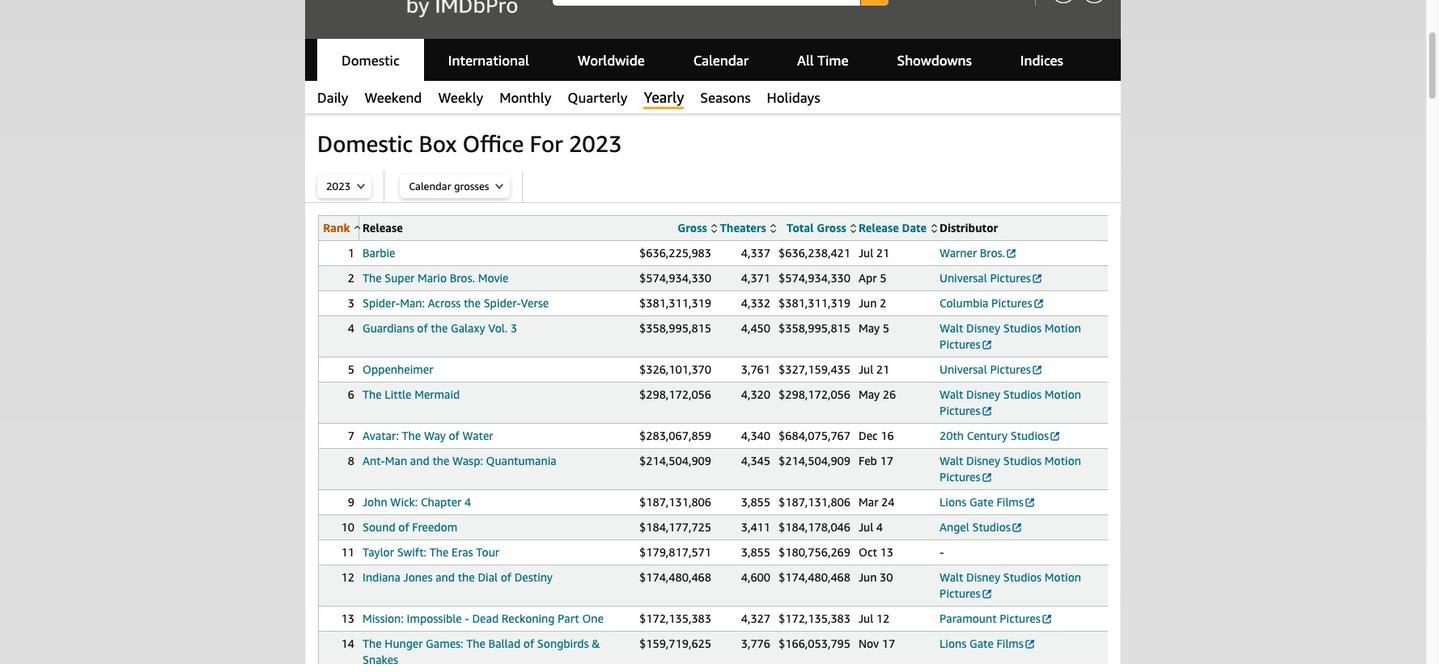 Task type: describe. For each thing, give the bounding box(es) containing it.
universal pictures for $327,159,435 jul 21
[[940, 363, 1031, 376]]

4,345
[[741, 454, 771, 468]]

$381,311,319 jun 2
[[779, 296, 887, 310]]

universal for 21
[[940, 363, 987, 376]]

jun for jun 2
[[859, 296, 877, 310]]

showdowns
[[897, 52, 972, 69]]

galaxy
[[451, 321, 485, 335]]

yearly
[[644, 88, 684, 106]]

the super mario bros. movie link
[[363, 271, 509, 285]]

21 for $636,238,421 jul 21
[[877, 246, 890, 260]]

destiny
[[515, 571, 553, 584]]

0 horizontal spatial -
[[465, 612, 469, 626]]

daily
[[317, 89, 349, 106]]

1 barbie
[[348, 246, 395, 260]]

walt disney studios motion pictures link for $358,995,815 may 5
[[940, 321, 1081, 351]]

weekend
[[365, 89, 422, 106]]

the left eras
[[430, 546, 449, 559]]

calendar link
[[669, 38, 773, 83]]

$187,131,806 for $187,131,806 mar 24
[[779, 495, 851, 509]]

walt disney studios motion pictures for $214,504,909 feb 17
[[940, 454, 1081, 484]]

the for wasp:
[[433, 454, 450, 468]]

john wick: chapter 4 link
[[363, 495, 471, 509]]

angel
[[940, 521, 970, 534]]

century
[[967, 429, 1008, 443]]

eras
[[452, 546, 473, 559]]

weekly link
[[438, 88, 483, 108]]

mission: impossible - dead reckoning part one link
[[363, 612, 604, 626]]

guardians
[[363, 321, 414, 335]]

motion for 17
[[1045, 454, 1081, 468]]

6 the little mermaid
[[348, 388, 460, 402]]

of down the man:
[[417, 321, 428, 335]]

4,332
[[741, 296, 771, 310]]

of right 'dial'
[[501, 571, 512, 584]]

7 avatar: the way of water
[[348, 429, 493, 443]]

$298,172,056 for $298,172,056 may 26
[[779, 388, 851, 402]]

$172,135,383 for $172,135,383
[[640, 612, 712, 626]]

1 spider- from the left
[[363, 296, 400, 310]]

films for 24
[[997, 495, 1024, 509]]

1 vertical spatial 2
[[880, 296, 887, 310]]

gate for 17
[[970, 637, 994, 651]]

indices link
[[996, 38, 1088, 83]]

feb
[[859, 454, 877, 468]]

$187,131,806 mar 24
[[779, 495, 895, 509]]

barbie link
[[363, 246, 395, 260]]

5 for $358,995,815 may 5
[[883, 321, 890, 335]]

gate for 24
[[970, 495, 994, 509]]

$184,177,725
[[640, 521, 712, 534]]

8
[[348, 454, 355, 468]]

3,776
[[741, 637, 771, 651]]

the down across
[[431, 321, 448, 335]]

12 indiana jones and the dial of destiny
[[341, 571, 553, 584]]

universal for 5
[[940, 271, 987, 285]]

lions gate films link for $187,131,806 mar 24
[[940, 495, 1036, 509]]

walt for 26
[[940, 388, 964, 402]]

domestic link
[[317, 36, 424, 83]]

domestic for domestic
[[342, 52, 400, 69]]

$180,756,269 oct 13
[[779, 546, 894, 559]]

man:
[[400, 296, 425, 310]]

holidays link
[[767, 88, 820, 108]]

apr
[[859, 271, 877, 285]]

10
[[341, 521, 355, 534]]

$214,504,909 feb 17
[[779, 454, 894, 468]]

$574,934,330 for $574,934,330 apr 5
[[779, 271, 851, 285]]

films for 17
[[997, 637, 1024, 651]]

lions gate films for $187,131,806 mar 24
[[940, 495, 1024, 509]]

walt disney studios motion pictures link for $214,504,909 feb 17
[[940, 454, 1081, 484]]

$358,995,815 for $358,995,815 may 5
[[779, 321, 851, 335]]

daily link
[[317, 88, 349, 108]]

3,855 for $187,131,806
[[741, 495, 771, 509]]

spider-man: across the spider-verse link
[[363, 296, 549, 310]]

angel studios
[[940, 521, 1011, 534]]

17 for $166,053,795 nov 17
[[882, 637, 895, 651]]

taylor
[[363, 546, 394, 559]]

20th century studios
[[940, 429, 1049, 443]]

jul for $327,159,435
[[859, 363, 874, 376]]

pictures right paramount
[[1000, 612, 1041, 626]]

domestic box office for 2023
[[317, 130, 622, 157]]

universal pictures link for $574,934,330 apr 5
[[940, 271, 1043, 285]]

worldwide
[[578, 52, 645, 69]]

4 guardians of the galaxy vol. 3
[[348, 321, 517, 335]]

columbia pictures
[[940, 296, 1033, 310]]

4,337
[[741, 246, 771, 260]]

1 vertical spatial 4
[[465, 495, 471, 509]]

jul for $636,238,421
[[859, 246, 874, 260]]

dropdown image for 2023
[[357, 183, 365, 189]]

calendar for calendar
[[693, 52, 749, 69]]

holidays
[[767, 89, 820, 106]]

indices
[[1021, 52, 1064, 69]]

the left way
[[402, 429, 421, 443]]

mermaid
[[415, 388, 460, 402]]

8 ant-man and the wasp: quantumania
[[348, 454, 557, 468]]

indiana jones and the dial of destiny link
[[363, 571, 553, 584]]

mission:
[[363, 612, 404, 626]]

$166,053,795 nov 17
[[779, 637, 895, 651]]

$172,135,383 jul 12
[[779, 612, 890, 626]]

disney for 30
[[967, 571, 1001, 584]]

impossible
[[407, 612, 462, 626]]

$636,238,421 jul 21
[[779, 246, 890, 260]]

showdowns link
[[873, 38, 996, 83]]

$381,311,319 for $381,311,319 jun 2
[[779, 296, 851, 310]]

calendar for calendar grosses
[[409, 180, 451, 193]]

2 horizontal spatial 4
[[877, 521, 883, 534]]

the down 1 barbie
[[363, 271, 382, 285]]

domestic for domestic box office for 2023
[[317, 130, 413, 157]]

water
[[463, 429, 493, 443]]

20th
[[940, 429, 964, 443]]

seasons link
[[701, 88, 751, 108]]

taylor swift: the eras tour link
[[363, 546, 499, 559]]

lions gate films link for $166,053,795 nov 17
[[940, 637, 1036, 651]]

ant-man and the wasp: quantumania link
[[363, 454, 557, 468]]

$283,067,859
[[640, 429, 712, 443]]

walt disney studios motion pictures for $298,172,056 may 26
[[940, 388, 1081, 418]]

3,761
[[741, 363, 771, 376]]

6
[[348, 388, 355, 402]]

universal pictures link for $327,159,435 jul 21
[[940, 363, 1043, 376]]

international link
[[424, 38, 554, 83]]

columbia pictures link
[[940, 296, 1045, 310]]

the right 6
[[363, 388, 382, 402]]

$358,995,815 may 5
[[779, 321, 890, 335]]

1 horizontal spatial -
[[940, 546, 944, 559]]

walt for 17
[[940, 454, 964, 468]]

2 the super mario bros. movie
[[348, 271, 509, 285]]

0 vertical spatial 2
[[348, 271, 355, 285]]

the down 13 mission: impossible - dead reckoning part one
[[466, 637, 486, 651]]

jun for jun 30
[[859, 571, 877, 584]]

dropdown image for calendar grosses
[[496, 183, 504, 189]]

2 vertical spatial 5
[[348, 363, 355, 376]]

4,371
[[741, 271, 771, 285]]

pictures right 'columbia'
[[992, 296, 1033, 310]]

time
[[818, 52, 849, 69]]

3 spider-man: across the spider-verse
[[348, 296, 549, 310]]

$184,178,046
[[779, 521, 851, 534]]

angel studios link
[[940, 521, 1023, 534]]

studios for 16
[[1011, 429, 1049, 443]]

weekly
[[438, 89, 483, 106]]

columbia
[[940, 296, 989, 310]]

0 vertical spatial 3
[[348, 296, 355, 310]]

chapter
[[421, 495, 462, 509]]

the up the snakes
[[363, 637, 382, 651]]

1 gross from the left
[[678, 221, 707, 235]]

dead
[[472, 612, 499, 626]]

pictures down 20th
[[940, 470, 981, 484]]

walt for 5
[[940, 321, 964, 335]]

Search for Titles search field
[[553, 0, 860, 5]]

of right way
[[449, 429, 460, 443]]

nov
[[859, 637, 879, 651]]

paramount pictures
[[940, 612, 1041, 626]]

0 horizontal spatial 2023
[[326, 180, 351, 193]]

calendar grosses
[[409, 180, 489, 193]]

$684,075,767 dec 16
[[779, 429, 894, 443]]

disney for 5
[[967, 321, 1001, 335]]

lions gate films for $166,053,795 nov 17
[[940, 637, 1024, 651]]

mar
[[859, 495, 879, 509]]

$187,131,806 for $187,131,806
[[640, 495, 712, 509]]



Task type: vqa. For each thing, say whether or not it's contained in the screenshot.


Task type: locate. For each thing, give the bounding box(es) containing it.
films
[[997, 495, 1024, 509], [997, 637, 1024, 651]]

walt disney studios motion pictures up 20th century studios link
[[940, 388, 1081, 418]]

1 vertical spatial 17
[[882, 637, 895, 651]]

theaters link
[[720, 221, 776, 235]]

the left 'dial'
[[458, 571, 475, 584]]

1 horizontal spatial release
[[859, 221, 899, 235]]

all time
[[797, 52, 849, 69]]

$381,311,319 for $381,311,319
[[640, 296, 712, 310]]

1 $298,172,056 from the left
[[640, 388, 712, 402]]

indiana
[[363, 571, 401, 584]]

2 lions from the top
[[940, 637, 967, 651]]

and right man
[[410, 454, 430, 468]]

1 $187,131,806 from the left
[[640, 495, 712, 509]]

$574,934,330 for $574,934,330
[[640, 271, 712, 285]]

walt disney studios motion pictures link up paramount pictures link
[[940, 571, 1081, 601]]

walt disney studios motion pictures link down 20th century studios link
[[940, 454, 1081, 484]]

tour
[[476, 546, 499, 559]]

14
[[341, 637, 355, 651]]

$298,172,056 may 26
[[779, 388, 896, 402]]

$684,075,767
[[779, 429, 851, 443]]

2 $358,995,815 from the left
[[779, 321, 851, 335]]

$214,504,909 for $214,504,909 feb 17
[[779, 454, 851, 468]]

release date
[[859, 221, 927, 235]]

gate up "angel studios" link
[[970, 495, 994, 509]]

release left date
[[859, 221, 899, 235]]

dropdown image right grosses
[[496, 183, 504, 189]]

gate down paramount pictures
[[970, 637, 994, 651]]

4 motion from the top
[[1045, 571, 1081, 584]]

walt disney studios motion pictures link down columbia pictures 'link'
[[940, 321, 1081, 351]]

universal up 'columbia'
[[940, 271, 987, 285]]

0 vertical spatial films
[[997, 495, 1024, 509]]

5 for $574,934,330 apr 5
[[880, 271, 887, 285]]

and for man
[[410, 454, 430, 468]]

5 down $381,311,319 jun 2
[[883, 321, 890, 335]]

1 horizontal spatial 12
[[877, 612, 890, 626]]

1 21 from the top
[[877, 246, 890, 260]]

1 horizontal spatial $381,311,319
[[779, 296, 851, 310]]

pictures
[[990, 271, 1031, 285], [992, 296, 1033, 310], [940, 338, 981, 351], [990, 363, 1031, 376], [940, 404, 981, 418], [940, 470, 981, 484], [940, 587, 981, 601], [1000, 612, 1041, 626]]

1 horizontal spatial bros.
[[980, 246, 1005, 260]]

universal pictures link
[[940, 271, 1043, 285], [940, 363, 1043, 376]]

0 vertical spatial 3,855
[[741, 495, 771, 509]]

- left dead
[[465, 612, 469, 626]]

1 horizontal spatial and
[[436, 571, 455, 584]]

universal pictures up columbia pictures
[[940, 271, 1031, 285]]

walt up 20th
[[940, 388, 964, 402]]

walt up paramount
[[940, 571, 964, 584]]

1 $214,504,909 from the left
[[640, 454, 712, 468]]

and for jones
[[436, 571, 455, 584]]

calendar
[[693, 52, 749, 69], [409, 180, 451, 193]]

lions up angel
[[940, 495, 967, 509]]

1 vertical spatial may
[[859, 388, 880, 402]]

4 walt from the top
[[940, 571, 964, 584]]

the for dial
[[458, 571, 475, 584]]

3,855 for $180,756,269
[[741, 546, 771, 559]]

0 vertical spatial lions gate films
[[940, 495, 1024, 509]]

0 horizontal spatial release
[[363, 221, 403, 235]]

total gross link
[[787, 221, 856, 235]]

4,340
[[741, 429, 771, 443]]

2 lions gate films from the top
[[940, 637, 1024, 651]]

0 vertical spatial may
[[859, 321, 880, 335]]

man
[[385, 454, 407, 468]]

vol.
[[488, 321, 508, 335]]

7
[[348, 429, 355, 443]]

verse
[[521, 296, 549, 310]]

$358,995,815 up $326,101,370
[[640, 321, 712, 335]]

jul up nov
[[859, 612, 874, 626]]

1 lions gate films from the top
[[940, 495, 1024, 509]]

1 vertical spatial domestic
[[317, 130, 413, 157]]

calendar left grosses
[[409, 180, 451, 193]]

$298,172,056 for $298,172,056
[[640, 388, 712, 402]]

3,855
[[741, 495, 771, 509], [741, 546, 771, 559]]

dial
[[478, 571, 498, 584]]

1 $358,995,815 from the left
[[640, 321, 712, 335]]

1 vertical spatial and
[[436, 571, 455, 584]]

the up the galaxy
[[464, 296, 481, 310]]

1 vertical spatial lions gate films link
[[940, 637, 1036, 651]]

2023 up 1
[[326, 180, 351, 193]]

yearly link
[[644, 87, 684, 109]]

$214,504,909 down $684,075,767
[[779, 454, 851, 468]]

3 jul from the top
[[859, 521, 874, 534]]

jun down apr
[[859, 296, 877, 310]]

domestic up weekend
[[342, 52, 400, 69]]

jul up oct
[[859, 521, 874, 534]]

may for may 5
[[859, 321, 880, 335]]

2 walt disney studios motion pictures link from the top
[[940, 388, 1081, 418]]

1 horizontal spatial spider-
[[484, 296, 521, 310]]

0 vertical spatial universal
[[940, 271, 987, 285]]

films up "angel studios" link
[[997, 495, 1024, 509]]

0 vertical spatial 4
[[348, 321, 355, 335]]

gate
[[970, 495, 994, 509], [970, 637, 994, 651]]

1 vertical spatial universal pictures link
[[940, 363, 1043, 376]]

1 vertical spatial jun
[[859, 571, 877, 584]]

spider- up vol.
[[484, 296, 521, 310]]

lions for $187,131,806 mar 24
[[940, 495, 967, 509]]

0 vertical spatial 13
[[880, 546, 894, 559]]

4 jul from the top
[[859, 612, 874, 626]]

1 $174,480,468 from the left
[[640, 571, 712, 584]]

walt disney studios motion pictures link for $174,480,468 jun 30
[[940, 571, 1081, 601]]

2 $214,504,909 from the left
[[779, 454, 851, 468]]

of
[[417, 321, 428, 335], [449, 429, 460, 443], [399, 521, 409, 534], [501, 571, 512, 584], [524, 637, 534, 651]]

1 dropdown image from the left
[[357, 183, 365, 189]]

10 sound of freedom
[[341, 521, 458, 534]]

&
[[592, 637, 600, 651]]

motion for 30
[[1045, 571, 1081, 584]]

1 horizontal spatial 2023
[[569, 130, 622, 157]]

2 $174,480,468 from the left
[[779, 571, 851, 584]]

2 disney from the top
[[967, 388, 1001, 402]]

$159,719,625
[[640, 637, 712, 651]]

release up the barbie link
[[363, 221, 403, 235]]

0 vertical spatial domestic
[[342, 52, 400, 69]]

0 horizontal spatial $574,934,330
[[640, 271, 712, 285]]

disney up century
[[967, 388, 1001, 402]]

monthly
[[500, 89, 552, 106]]

lions down paramount
[[940, 637, 967, 651]]

-
[[940, 546, 944, 559], [465, 612, 469, 626]]

walt for 30
[[940, 571, 964, 584]]

monthly link
[[500, 88, 552, 108]]

walt disney studios motion pictures down columbia pictures 'link'
[[940, 321, 1081, 351]]

total
[[787, 221, 814, 235]]

3 disney from the top
[[967, 454, 1001, 468]]

0 vertical spatial universal pictures link
[[940, 271, 1043, 285]]

1 $172,135,383 from the left
[[640, 612, 712, 626]]

4,450
[[741, 321, 771, 335]]

$298,172,056 down $326,101,370
[[640, 388, 712, 402]]

13 right oct
[[880, 546, 894, 559]]

$574,934,330 down "$636,238,421"
[[779, 271, 851, 285]]

$214,504,909
[[640, 454, 712, 468], [779, 454, 851, 468]]

universal pictures down columbia pictures
[[940, 363, 1031, 376]]

universal down 'columbia'
[[940, 363, 987, 376]]

0 horizontal spatial calendar
[[409, 180, 451, 193]]

1 horizontal spatial $574,934,330
[[779, 271, 851, 285]]

1 motion from the top
[[1045, 321, 1081, 335]]

seasons
[[701, 89, 751, 106]]

1 $574,934,330 from the left
[[640, 271, 712, 285]]

12 down 11
[[341, 571, 355, 584]]

snakes
[[363, 653, 398, 665]]

2 gate from the top
[[970, 637, 994, 651]]

pictures up 20th
[[940, 404, 981, 418]]

universal pictures link down columbia pictures 'link'
[[940, 363, 1043, 376]]

1 horizontal spatial 2
[[880, 296, 887, 310]]

spider- up guardians
[[363, 296, 400, 310]]

of right sound
[[399, 521, 409, 534]]

jul up apr
[[859, 246, 874, 260]]

0 vertical spatial lions
[[940, 495, 967, 509]]

$174,480,468 for $174,480,468
[[640, 571, 712, 584]]

the hunger games: the ballad of songbirds & snakes link
[[363, 637, 600, 665]]

1 3,855 from the top
[[741, 495, 771, 509]]

1 universal from the top
[[940, 271, 987, 285]]

2 lions gate films link from the top
[[940, 637, 1036, 651]]

2 may from the top
[[859, 388, 880, 402]]

$214,504,909 for $214,504,909
[[640, 454, 712, 468]]

17 right nov
[[882, 637, 895, 651]]

disney for 17
[[967, 454, 1001, 468]]

$174,480,468 for $174,480,468 jun 30
[[779, 571, 851, 584]]

3 walt from the top
[[940, 454, 964, 468]]

$636,238,421
[[779, 246, 851, 260]]

1 horizontal spatial $214,504,909
[[779, 454, 851, 468]]

of inside 14 the hunger games: the ballad of songbirds & snakes
[[524, 637, 534, 651]]

0 vertical spatial 17
[[880, 454, 894, 468]]

walt disney studios motion pictures link for $298,172,056 may 26
[[940, 388, 1081, 418]]

2 vertical spatial 4
[[877, 521, 883, 534]]

weekend link
[[365, 88, 422, 108]]

one
[[582, 612, 604, 626]]

1 vertical spatial films
[[997, 637, 1024, 651]]

5
[[880, 271, 887, 285], [883, 321, 890, 335], [348, 363, 355, 376]]

1 vertical spatial 5
[[883, 321, 890, 335]]

2 motion from the top
[[1045, 388, 1081, 402]]

4 disney from the top
[[967, 571, 1001, 584]]

1 vertical spatial 13
[[341, 612, 355, 626]]

gross link
[[678, 221, 717, 235]]

lions for $166,053,795 nov 17
[[940, 637, 967, 651]]

2 up $358,995,815 may 5
[[880, 296, 887, 310]]

walt
[[940, 321, 964, 335], [940, 388, 964, 402], [940, 454, 964, 468], [940, 571, 964, 584]]

universal pictures link up columbia pictures 'link'
[[940, 271, 1043, 285]]

international
[[448, 52, 529, 69]]

2 spider- from the left
[[484, 296, 521, 310]]

may left 26
[[859, 388, 880, 402]]

0 horizontal spatial $187,131,806
[[640, 495, 712, 509]]

2 $574,934,330 from the left
[[779, 271, 851, 285]]

1 vertical spatial universal
[[940, 363, 987, 376]]

studios right angel
[[973, 521, 1011, 534]]

sound
[[363, 521, 396, 534]]

for
[[530, 130, 563, 157]]

2 $172,135,383 from the left
[[779, 612, 851, 626]]

5 right apr
[[880, 271, 887, 285]]

1 horizontal spatial $187,131,806
[[779, 495, 851, 509]]

21 down release date
[[877, 246, 890, 260]]

grosses
[[454, 180, 489, 193]]

0 vertical spatial gate
[[970, 495, 994, 509]]

1 vertical spatial lions
[[940, 637, 967, 651]]

$574,934,330 down the $636,225,983
[[640, 271, 712, 285]]

release for release date
[[859, 221, 899, 235]]

3 down 1
[[348, 296, 355, 310]]

jul for $172,135,383
[[859, 612, 874, 626]]

13 up 14
[[341, 612, 355, 626]]

pictures up columbia pictures 'link'
[[990, 271, 1031, 285]]

0 vertical spatial calendar
[[693, 52, 749, 69]]

studios for 26
[[1004, 388, 1042, 402]]

9
[[348, 495, 355, 509]]

$172,135,383 for $172,135,383 jul 12
[[779, 612, 851, 626]]

1 jul from the top
[[859, 246, 874, 260]]

hunger
[[385, 637, 423, 651]]

2 3,855 from the top
[[741, 546, 771, 559]]

motion for 5
[[1045, 321, 1081, 335]]

17 for $214,504,909 feb 17
[[880, 454, 894, 468]]

walt disney studios motion pictures link up 20th century studios link
[[940, 388, 1081, 418]]

$184,178,046 jul 4
[[779, 521, 883, 534]]

5 up 6
[[348, 363, 355, 376]]

2 universal pictures link from the top
[[940, 363, 1043, 376]]

4 walt disney studios motion pictures from the top
[[940, 571, 1081, 601]]

walt down 20th
[[940, 454, 964, 468]]

2 walt disney studios motion pictures from the top
[[940, 388, 1081, 418]]

pictures up paramount
[[940, 587, 981, 601]]

0 vertical spatial 5
[[880, 271, 887, 285]]

1 horizontal spatial 3
[[511, 321, 517, 335]]

may down $381,311,319 jun 2
[[859, 321, 880, 335]]

studios for 5
[[1004, 321, 1042, 335]]

2 $187,131,806 from the left
[[779, 495, 851, 509]]

may
[[859, 321, 880, 335], [859, 388, 880, 402]]

0 horizontal spatial 4
[[348, 321, 355, 335]]

$358,995,815 for $358,995,815
[[640, 321, 712, 335]]

0 vertical spatial 21
[[877, 246, 890, 260]]

0 vertical spatial -
[[940, 546, 944, 559]]

0 horizontal spatial 3
[[348, 296, 355, 310]]

1 vertical spatial 12
[[877, 612, 890, 626]]

0 horizontal spatial $358,995,815
[[640, 321, 712, 335]]

0 horizontal spatial $381,311,319
[[640, 296, 712, 310]]

1 lions gate films link from the top
[[940, 495, 1036, 509]]

1 horizontal spatial dropdown image
[[496, 183, 504, 189]]

2 $381,311,319 from the left
[[779, 296, 851, 310]]

0 horizontal spatial 13
[[341, 612, 355, 626]]

$326,101,370
[[640, 363, 712, 376]]

0 vertical spatial 2023
[[569, 130, 622, 157]]

1 vertical spatial bros.
[[450, 271, 475, 285]]

2023
[[569, 130, 622, 157], [326, 180, 351, 193]]

domestic down the weekend link
[[317, 130, 413, 157]]

1 may from the top
[[859, 321, 880, 335]]

2 universal pictures from the top
[[940, 363, 1031, 376]]

jul for $184,178,046
[[859, 521, 874, 534]]

21 for $327,159,435 jul 21
[[877, 363, 890, 376]]

may for may 26
[[859, 388, 880, 402]]

1 horizontal spatial $172,135,383
[[779, 612, 851, 626]]

$174,480,468 jun 30
[[779, 571, 893, 584]]

jul
[[859, 246, 874, 260], [859, 363, 874, 376], [859, 521, 874, 534], [859, 612, 874, 626]]

1 universal pictures link from the top
[[940, 271, 1043, 285]]

studios for 30
[[1004, 571, 1042, 584]]

0 horizontal spatial bros.
[[450, 271, 475, 285]]

the
[[464, 296, 481, 310], [431, 321, 448, 335], [433, 454, 450, 468], [458, 571, 475, 584]]

1 $381,311,319 from the left
[[640, 296, 712, 310]]

disney down columbia pictures
[[967, 321, 1001, 335]]

0 horizontal spatial spider-
[[363, 296, 400, 310]]

1 horizontal spatial $298,172,056
[[779, 388, 851, 402]]

walt disney studios motion pictures up paramount pictures link
[[940, 571, 1081, 601]]

$636,225,983
[[640, 246, 712, 260]]

universal pictures for $574,934,330 apr 5
[[940, 271, 1031, 285]]

3 motion from the top
[[1045, 454, 1081, 468]]

3,855 down 3,411
[[741, 546, 771, 559]]

pictures down 'columbia'
[[940, 338, 981, 351]]

0 vertical spatial and
[[410, 454, 430, 468]]

1 horizontal spatial 4
[[465, 495, 471, 509]]

1 horizontal spatial 13
[[880, 546, 894, 559]]

0 horizontal spatial gross
[[678, 221, 707, 235]]

studios
[[1004, 321, 1042, 335], [1004, 388, 1042, 402], [1011, 429, 1049, 443], [1004, 454, 1042, 468], [973, 521, 1011, 534], [1004, 571, 1042, 584]]

1 films from the top
[[997, 495, 1024, 509]]

$187,131,806 up $184,178,046
[[779, 495, 851, 509]]

$327,159,435
[[779, 363, 851, 376]]

13 mission: impossible - dead reckoning part one
[[341, 612, 604, 626]]

studios for 17
[[1004, 454, 1042, 468]]

0 vertical spatial jun
[[859, 296, 877, 310]]

walt disney studios motion pictures for $174,480,468 jun 30
[[940, 571, 1081, 601]]

4 walt disney studios motion pictures link from the top
[[940, 571, 1081, 601]]

distributor
[[940, 221, 998, 235]]

paramount
[[940, 612, 997, 626]]

1 lions from the top
[[940, 495, 967, 509]]

1 vertical spatial calendar
[[409, 180, 451, 193]]

$174,480,468 down '$179,817,571'
[[640, 571, 712, 584]]

None submit
[[861, 0, 889, 5]]

1 vertical spatial -
[[465, 612, 469, 626]]

films down paramount pictures link
[[997, 637, 1024, 651]]

lions gate films up "angel studios" link
[[940, 495, 1024, 509]]

1 walt disney studios motion pictures from the top
[[940, 321, 1081, 351]]

2 21 from the top
[[877, 363, 890, 376]]

0 vertical spatial lions gate films link
[[940, 495, 1036, 509]]

disney for 26
[[967, 388, 1001, 402]]

warner bros. link
[[940, 246, 1018, 260]]

lions gate films link up "angel studios" link
[[940, 495, 1036, 509]]

$187,131,806 up $184,177,725
[[640, 495, 712, 509]]

lions gate films link down paramount pictures
[[940, 637, 1036, 651]]

the down way
[[433, 454, 450, 468]]

1 disney from the top
[[967, 321, 1001, 335]]

1 walt from the top
[[940, 321, 964, 335]]

dropdown image up 1 barbie
[[357, 183, 365, 189]]

1 vertical spatial 2023
[[326, 180, 351, 193]]

1 vertical spatial 3,855
[[741, 546, 771, 559]]

the for spider-
[[464, 296, 481, 310]]

2023 down quarterly link at the top of the page
[[569, 130, 622, 157]]

disney
[[967, 321, 1001, 335], [967, 388, 1001, 402], [967, 454, 1001, 468], [967, 571, 1001, 584]]

2 gross from the left
[[817, 221, 846, 235]]

0 horizontal spatial $174,480,468
[[640, 571, 712, 584]]

1 horizontal spatial $174,480,468
[[779, 571, 851, 584]]

0 horizontal spatial 2
[[348, 271, 355, 285]]

1 horizontal spatial $358,995,815
[[779, 321, 851, 335]]

reckoning
[[502, 612, 555, 626]]

0 horizontal spatial 12
[[341, 571, 355, 584]]

0 horizontal spatial $172,135,383
[[640, 612, 712, 626]]

1 horizontal spatial gross
[[817, 221, 846, 235]]

pictures up 20th century studios link
[[990, 363, 1031, 376]]

3 walt disney studios motion pictures link from the top
[[940, 454, 1081, 484]]

and right jones
[[436, 571, 455, 584]]

$381,311,319 down $574,934,330 apr 5 on the right top of the page
[[779, 296, 851, 310]]

0 horizontal spatial $298,172,056
[[640, 388, 712, 402]]

lions gate films link
[[940, 495, 1036, 509], [940, 637, 1036, 651]]

2 films from the top
[[997, 637, 1024, 651]]

dec
[[859, 429, 878, 443]]

1 universal pictures from the top
[[940, 271, 1031, 285]]

oct
[[859, 546, 877, 559]]

1 vertical spatial gate
[[970, 637, 994, 651]]

$172,135,383 up "$166,053,795"
[[779, 612, 851, 626]]

studios down columbia pictures 'link'
[[1004, 321, 1042, 335]]

$358,995,815
[[640, 321, 712, 335], [779, 321, 851, 335]]

motion for 26
[[1045, 388, 1081, 402]]

1 vertical spatial universal pictures
[[940, 363, 1031, 376]]

bros. up spider-man: across the spider-verse "link"
[[450, 271, 475, 285]]

2 jul from the top
[[859, 363, 874, 376]]

universal pictures
[[940, 271, 1031, 285], [940, 363, 1031, 376]]

dropdown image
[[357, 183, 365, 189], [496, 183, 504, 189]]

lions
[[940, 495, 967, 509], [940, 637, 967, 651]]

0 horizontal spatial $214,504,909
[[640, 454, 712, 468]]

$298,172,056 down $327,159,435
[[779, 388, 851, 402]]

$179,817,571
[[640, 546, 712, 559]]

the little mermaid link
[[363, 388, 460, 402]]

all time link
[[773, 38, 873, 83]]

$214,504,909 down $283,067,859
[[640, 454, 712, 468]]

0 vertical spatial 12
[[341, 571, 355, 584]]

0 horizontal spatial dropdown image
[[357, 183, 365, 189]]

studios up paramount pictures link
[[1004, 571, 1042, 584]]

2 $298,172,056 from the left
[[779, 388, 851, 402]]

jul up $298,172,056 may 26
[[859, 363, 874, 376]]

studios up 20th century studios link
[[1004, 388, 1042, 402]]

0 vertical spatial bros.
[[980, 246, 1005, 260]]

avatar: the way of water link
[[363, 429, 493, 443]]

24
[[882, 495, 895, 509]]

1 horizontal spatial calendar
[[693, 52, 749, 69]]

1 vertical spatial 3
[[511, 321, 517, 335]]

0 horizontal spatial and
[[410, 454, 430, 468]]

1 vertical spatial 21
[[877, 363, 890, 376]]

21 up 26
[[877, 363, 890, 376]]

3 walt disney studios motion pictures from the top
[[940, 454, 1081, 484]]

way
[[424, 429, 446, 443]]

2 release from the left
[[859, 221, 899, 235]]

2 universal from the top
[[940, 363, 987, 376]]

2 dropdown image from the left
[[496, 183, 504, 189]]

of right ballad
[[524, 637, 534, 651]]

1 gate from the top
[[970, 495, 994, 509]]

1 vertical spatial lions gate films
[[940, 637, 1024, 651]]

2 walt from the top
[[940, 388, 964, 402]]

guardians of the galaxy vol. 3 link
[[363, 321, 517, 335]]

1 walt disney studios motion pictures link from the top
[[940, 321, 1081, 351]]

12 up nov
[[877, 612, 890, 626]]

1 release from the left
[[363, 221, 403, 235]]

1 jun from the top
[[859, 296, 877, 310]]

walt down 'columbia'
[[940, 321, 964, 335]]

release for release
[[363, 221, 403, 235]]

walt disney studios motion pictures for $358,995,815 may 5
[[940, 321, 1081, 351]]

0 vertical spatial universal pictures
[[940, 271, 1031, 285]]

walt disney studios motion pictures down 20th century studios link
[[940, 454, 1081, 484]]

wasp:
[[453, 454, 483, 468]]

2 jun from the top
[[859, 571, 877, 584]]



